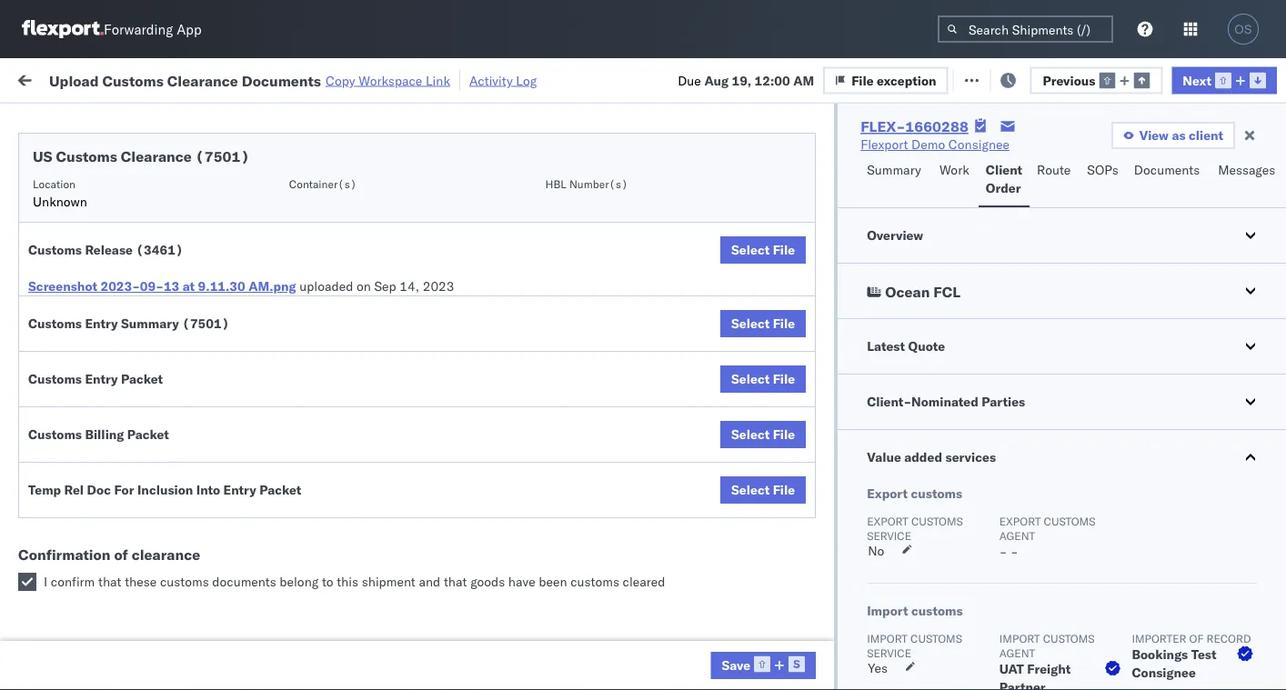 Task type: locate. For each thing, give the bounding box(es) containing it.
schedule delivery appointment down us customs clearance (7501)
[[42, 182, 224, 197]]

1 schedule delivery appointment button from the top
[[42, 181, 224, 201]]

ca for "schedule pickup from los angeles, ca" button corresponding to flex-1889466
[[42, 431, 59, 447]]

documents inside button
[[1135, 162, 1201, 178]]

import inside import customs agent
[[1000, 632, 1041, 646]]

customs inside upload customs clearance documents
[[87, 373, 138, 389]]

jan for 23,
[[378, 623, 398, 639]]

schedule delivery appointment button up "for"
[[42, 461, 224, 481]]

(7501) down upload customs clearance documents copy workspace link
[[195, 147, 250, 166]]

3 schedule delivery appointment from the top
[[42, 462, 224, 478]]

los inside confirm pickup from los angeles, ca
[[164, 493, 185, 509]]

1 vertical spatial lhuu7894563, uetu52384
[[1121, 462, 1287, 478]]

0 horizontal spatial bookings
[[794, 583, 847, 599]]

1 vertical spatial integration test account - karl lagerfeld
[[794, 663, 1030, 679]]

customs down 'export customs'
[[912, 515, 964, 528]]

0 vertical spatial lagerfeld
[[976, 623, 1030, 639]]

ca down temp
[[42, 511, 59, 527]]

pst, up 4:00 pm pst, dec 23, 2022
[[355, 463, 383, 479]]

1 schedule delivery appointment link from the top
[[42, 181, 224, 199]]

select file button for temp rel doc for inclusion into entry packet
[[721, 477, 806, 504]]

clearance down customs entry summary (7501)
[[141, 373, 199, 389]]

exception
[[1002, 71, 1062, 86], [877, 72, 937, 88]]

2023 for 11:59 pm pst, jan 12, 2023
[[432, 583, 464, 599]]

schedule up customs entry packet
[[42, 333, 96, 349]]

0 vertical spatial on
[[445, 71, 459, 86]]

pdt, for 5th "schedule pickup from los angeles, ca" button from the bottom
[[355, 223, 384, 238]]

from for 5th "schedule pickup from los angeles, ca" button from the bottom
[[142, 212, 168, 228]]

1 vertical spatial karl
[[950, 663, 973, 679]]

3 1846748 from the top
[[1044, 303, 1099, 319]]

work button
[[933, 154, 979, 207]]

0 vertical spatial 1889466
[[1044, 423, 1099, 439]]

0 vertical spatial abcdef
[[1239, 423, 1287, 439]]

1 abcdef from the top
[[1239, 423, 1287, 439]]

flex-1893174
[[1005, 583, 1099, 599]]

0 horizontal spatial work
[[198, 71, 229, 86]]

client order button
[[979, 154, 1030, 207]]

1 resize handle column header from the left
[[260, 141, 282, 691]]

1 confirm from the top
[[42, 493, 88, 509]]

los up (3461) in the left of the page
[[172, 212, 192, 228]]

maeu94 down maeu97
[[1239, 623, 1287, 639]]

maeu94 for schedule pickup from rotterdam, netherlands
[[1239, 663, 1287, 679]]

4 schedule pickup from los angeles, ca button from the top
[[42, 412, 258, 450]]

1 select file button from the top
[[721, 237, 806, 264]]

resize handle column header
[[260, 141, 282, 691], [462, 141, 484, 691], [526, 141, 548, 691], [644, 141, 666, 691], [763, 141, 784, 691], [945, 141, 966, 691], [1090, 141, 1112, 691], [1209, 141, 1230, 691], [1254, 141, 1276, 691]]

karl left uat
[[950, 663, 973, 679]]

importer
[[1132, 632, 1187, 646]]

2 select from the top
[[732, 316, 770, 332]]

1 vertical spatial gvcu5265864
[[1121, 663, 1211, 678]]

2 vertical spatial clearance
[[141, 373, 199, 389]]

schedule for 2nd schedule delivery appointment button
[[42, 302, 96, 318]]

customs inside export customs agent - -
[[1044, 515, 1096, 528]]

0 horizontal spatial of
[[114, 546, 128, 564]]

0 vertical spatial of
[[114, 546, 128, 564]]

customs up the screenshot
[[28, 242, 82, 258]]

1 vertical spatial packet
[[127, 427, 169, 443]]

customs up import customs service
[[912, 603, 963, 619]]

test123 for 5th "schedule pickup from los angeles, ca" button from the bottom
[[1239, 223, 1287, 238]]

of left record
[[1190, 632, 1204, 646]]

export down value
[[867, 486, 908, 502]]

ca inside confirm pickup from los angeles, ca
[[42, 511, 59, 527]]

delivery up these
[[92, 542, 138, 558]]

summary
[[867, 162, 922, 178], [121, 316, 179, 332]]

1 nov from the top
[[387, 182, 410, 198]]

that down confirmation of clearance in the bottom of the page
[[98, 574, 122, 590]]

0 vertical spatial integration
[[794, 623, 856, 639]]

on left "sep"
[[357, 278, 371, 294]]

select
[[732, 242, 770, 258], [732, 316, 770, 332], [732, 371, 770, 387], [732, 427, 770, 443], [732, 482, 770, 498]]

1 appointment from the top
[[149, 182, 224, 197]]

1 horizontal spatial at
[[361, 71, 372, 86]]

by:
[[66, 111, 83, 127]]

3 schedule from the top
[[42, 253, 96, 268]]

0 vertical spatial karl
[[950, 623, 973, 639]]

0 vertical spatial summary
[[867, 162, 922, 178]]

1 vertical spatial jan
[[378, 623, 398, 639]]

1 vertical spatial flex-1889466
[[1005, 503, 1099, 519]]

1 vertical spatial documents
[[1135, 162, 1201, 178]]

2130387 for schedule pickup from rotterdam, netherlands
[[1044, 663, 1099, 679]]

from
[[142, 212, 168, 228], [142, 253, 168, 268], [142, 333, 168, 349], [142, 413, 168, 429], [134, 493, 161, 509], [142, 573, 168, 589], [142, 653, 168, 669]]

file for customs entry packet
[[773, 371, 796, 387]]

schedule delivery appointment link up "for"
[[42, 461, 224, 479]]

0 vertical spatial 2023
[[423, 278, 455, 294]]

customs left billing
[[28, 427, 82, 443]]

1 vertical spatial agent
[[1000, 647, 1036, 660]]

11:59 for "schedule pickup from los angeles, ca" button for flex-1893174
[[293, 583, 329, 599]]

documents for upload customs clearance documents copy workspace link
[[242, 71, 321, 89]]

schedule delivery appointment up "for"
[[42, 462, 224, 478]]

0 vertical spatial maeu94
[[1239, 623, 1287, 639]]

container(s)
[[289, 177, 357, 191]]

import work
[[153, 71, 229, 86]]

4 select file from the top
[[732, 427, 796, 443]]

confirm up confirmation
[[42, 493, 88, 509]]

0 vertical spatial 23,
[[405, 503, 425, 519]]

appointment
[[149, 182, 224, 197], [149, 302, 224, 318], [149, 462, 224, 478], [149, 622, 224, 638]]

customs inside import customs agent
[[1044, 632, 1095, 646]]

0 vertical spatial account
[[887, 623, 935, 639]]

ocean inside button
[[886, 283, 930, 301]]

6 11:59 from the top
[[293, 463, 329, 479]]

nominated
[[912, 394, 979, 410]]

2 schedule delivery appointment button from the top
[[42, 301, 224, 321]]

service inside import customs service
[[867, 647, 912, 660]]

activity
[[470, 72, 513, 88]]

confirm inside confirm delivery link
[[42, 542, 88, 558]]

1 horizontal spatial of
[[1190, 632, 1204, 646]]

1 vertical spatial flex-2130387
[[1005, 663, 1099, 679]]

0 vertical spatial flex-1889466
[[1005, 423, 1099, 439]]

1 vertical spatial account
[[887, 663, 935, 679]]

1 horizontal spatial documents
[[242, 71, 321, 89]]

schedule down workitem
[[42, 182, 96, 197]]

packet for customs entry packet
[[121, 371, 163, 387]]

0 vertical spatial confirm
[[42, 493, 88, 509]]

packet for customs billing packet
[[127, 427, 169, 443]]

1 vertical spatial maeu94
[[1239, 663, 1287, 679]]

1 vertical spatial integration
[[794, 663, 856, 679]]

1 vertical spatial work
[[940, 162, 970, 178]]

bosch
[[794, 182, 830, 198], [675, 223, 711, 238], [794, 223, 830, 238], [675, 263, 711, 278], [794, 263, 830, 278], [675, 303, 711, 319], [794, 303, 830, 319], [675, 343, 711, 359], [794, 343, 830, 359], [675, 383, 711, 399], [794, 383, 830, 399], [675, 423, 711, 439], [794, 423, 830, 439], [675, 463, 711, 479], [794, 463, 830, 479], [675, 503, 711, 519], [794, 503, 830, 519], [794, 543, 830, 559]]

pickup up 2023-
[[99, 253, 138, 268]]

2023-
[[101, 278, 140, 294]]

bookings test consignee down the importer
[[1132, 647, 1217, 681]]

1 vertical spatial 23,
[[401, 623, 421, 639]]

sep
[[375, 278, 397, 294]]

1 select file from the top
[[732, 242, 796, 258]]

0 horizontal spatial summary
[[121, 316, 179, 332]]

import inside import customs service
[[867, 632, 908, 646]]

0 vertical spatial uetu52384
[[1218, 422, 1287, 438]]

rotterdam,
[[172, 653, 236, 669]]

1889466 down value added services 'button' on the right
[[1044, 503, 1099, 519]]

select file button
[[721, 237, 806, 264], [721, 310, 806, 338], [721, 366, 806, 393], [721, 421, 806, 449], [721, 477, 806, 504]]

2 abcdef from the top
[[1239, 463, 1287, 479]]

schedule up rel
[[42, 462, 96, 478]]

None checkbox
[[18, 573, 36, 592]]

2 select file from the top
[[732, 316, 796, 332]]

export
[[867, 486, 908, 502], [867, 515, 909, 528], [1000, 515, 1041, 528]]

5 11:59 from the top
[[293, 343, 329, 359]]

schedule for 3rd schedule delivery appointment button
[[42, 462, 96, 478]]

1 vertical spatial bookings
[[1132, 647, 1189, 663]]

1 vertical spatial confirm
[[42, 542, 88, 558]]

1 test123 from the top
[[1239, 223, 1287, 238]]

schedule delivery appointment button
[[42, 181, 224, 201], [42, 301, 224, 321], [42, 461, 224, 481], [42, 621, 224, 641]]

1 horizontal spatial that
[[444, 574, 467, 590]]

2 test123 from the top
[[1239, 263, 1287, 278]]

abcdef
[[1239, 423, 1287, 439], [1239, 463, 1287, 479]]

pickup up netherlands
[[99, 653, 138, 669]]

documents inside upload customs clearance documents
[[42, 391, 108, 407]]

0 horizontal spatial documents
[[42, 391, 108, 407]]

1889466 down latest quote button in the right of the page
[[1044, 423, 1099, 439]]

1 ca from the top
[[42, 231, 59, 247]]

appointment for 4th the schedule delivery appointment link from the top of the page
[[149, 622, 224, 638]]

screenshot 2023-09-13 at 9.11.30 am.png uploaded on sep 14, 2023
[[28, 278, 455, 294]]

ca up temp
[[42, 431, 59, 447]]

0 vertical spatial bookings
[[794, 583, 847, 599]]

1 schedule from the top
[[42, 182, 96, 197]]

select file button for customs billing packet
[[721, 421, 806, 449]]

import up import customs service
[[867, 603, 909, 619]]

1 vertical spatial lagerfeld
[[976, 663, 1030, 679]]

2 11:59 from the top
[[293, 223, 329, 238]]

customs up freight
[[1044, 632, 1095, 646]]

agent inside export customs agent - -
[[1000, 529, 1036, 543]]

ca
[[42, 231, 59, 247], [42, 271, 59, 287], [42, 351, 59, 367], [42, 431, 59, 447], [42, 511, 59, 527], [42, 591, 59, 607]]

0 vertical spatial service
[[867, 529, 912, 543]]

documents for upload customs clearance documents
[[42, 391, 108, 407]]

next button
[[1172, 67, 1278, 94]]

1 vertical spatial uetu52384
[[1218, 462, 1287, 478]]

2 vertical spatial documents
[[42, 391, 108, 407]]

7 resize handle column header from the left
[[1090, 141, 1112, 691]]

0 vertical spatial at
[[361, 71, 372, 86]]

2 service from the top
[[867, 647, 912, 660]]

0 vertical spatial lhuu7894563, uetu52384
[[1121, 422, 1287, 438]]

entry down 2023-
[[85, 316, 118, 332]]

2022
[[429, 182, 460, 198], [429, 223, 460, 238], [429, 263, 460, 278], [429, 303, 460, 319], [429, 343, 460, 359], [436, 463, 467, 479], [428, 503, 459, 519]]

0 vertical spatial agent
[[1000, 529, 1036, 543]]

work down flexport demo consignee link
[[940, 162, 970, 178]]

2 flex-1846748 from the top
[[1005, 263, 1099, 278]]

1 horizontal spatial summary
[[867, 162, 922, 178]]

2 vertical spatial entry
[[223, 482, 256, 498]]

appointment up inclusion in the bottom left of the page
[[149, 462, 224, 478]]

customs right been
[[571, 574, 620, 590]]

0 vertical spatial upload
[[49, 71, 99, 89]]

import inside button
[[153, 71, 194, 86]]

integration for schedule delivery appointment
[[794, 623, 856, 639]]

1 lhuu7894563, uetu52384 from the top
[[1121, 422, 1287, 438]]

schedule down confirmation
[[42, 573, 96, 589]]

1 vertical spatial abcdef
[[1239, 463, 1287, 479]]

schedule delivery appointment button up schedule pickup from rotterdam, netherlands
[[42, 621, 224, 641]]

customs down import customs
[[911, 632, 963, 646]]

this
[[337, 574, 359, 590]]

jan left 12,
[[386, 583, 406, 599]]

0 vertical spatial clearance
[[167, 71, 238, 89]]

at right 13
[[183, 278, 195, 294]]

1 vertical spatial lhuu7894563,
[[1121, 462, 1215, 478]]

angeles, for flex-1889466's 'schedule pickup from los angeles, ca' link
[[195, 413, 245, 429]]

pdt, for 3rd "schedule pickup from los angeles, ca" button from the top of the page
[[355, 343, 384, 359]]

0 vertical spatial (7501)
[[195, 147, 250, 166]]

maeu94 down record
[[1239, 663, 1287, 679]]

1 vertical spatial 2023
[[432, 583, 464, 599]]

2023 down 12,
[[424, 623, 456, 639]]

1 horizontal spatial file exception
[[977, 71, 1062, 86]]

messages
[[1219, 162, 1276, 178]]

pickup right rel
[[92, 493, 131, 509]]

on
[[445, 71, 459, 86], [357, 278, 371, 294]]

summary down "flexport"
[[867, 162, 922, 178]]

select for customs entry packet
[[732, 371, 770, 387]]

angeles, for 'schedule pickup from los angeles, ca' link associated with flex-1893174
[[195, 573, 245, 589]]

import up uat
[[1000, 632, 1041, 646]]

Search Work text field
[[676, 65, 874, 92]]

1 vertical spatial entry
[[85, 371, 118, 387]]

2 vertical spatial 2023
[[424, 623, 456, 639]]

select for temp rel doc for inclusion into entry packet
[[732, 482, 770, 498]]

confirm inside confirm pickup from los angeles, ca
[[42, 493, 88, 509]]

schedule inside schedule pickup from rotterdam, netherlands
[[42, 653, 96, 669]]

1 horizontal spatial work
[[940, 162, 970, 178]]

select for customs billing packet
[[732, 427, 770, 443]]

doc
[[87, 482, 111, 498]]

schedule delivery appointment down 2023-
[[42, 302, 224, 318]]

2 vertical spatial 1889466
[[1044, 543, 1099, 559]]

flex-
[[861, 117, 906, 136], [1005, 182, 1044, 198], [1005, 263, 1044, 278], [1005, 303, 1044, 319], [1005, 383, 1044, 399], [1005, 423, 1044, 439], [1005, 503, 1044, 519], [1005, 543, 1044, 559], [1005, 583, 1044, 599], [1005, 623, 1044, 639], [1005, 663, 1044, 679]]

documents down container
[[1135, 162, 1201, 178]]

these
[[125, 574, 157, 590]]

0 vertical spatial packet
[[121, 371, 163, 387]]

(7501) for us customs clearance (7501)
[[195, 147, 250, 166]]

route button
[[1030, 154, 1081, 207]]

5 test123 from the top
[[1239, 383, 1287, 399]]

value added services
[[867, 450, 997, 465]]

account down import customs service
[[887, 663, 935, 679]]

2 vertical spatial flex-1889466
[[1005, 543, 1099, 559]]

nov for 3rd "schedule pickup from los angeles, ca" button from the top of the page
[[387, 343, 410, 359]]

flex-1846748 button
[[976, 178, 1103, 203], [976, 178, 1103, 203], [976, 258, 1103, 283], [976, 258, 1103, 283], [976, 298, 1103, 324], [976, 298, 1103, 324], [976, 378, 1103, 404], [976, 378, 1103, 404]]

pm
[[332, 182, 352, 198], [332, 223, 352, 238], [332, 263, 352, 278], [332, 303, 352, 319], [332, 343, 352, 359], [332, 463, 352, 479], [324, 503, 344, 519], [332, 583, 352, 599], [324, 623, 344, 639]]

customs down the value added services
[[911, 486, 963, 502]]

schedule delivery appointment
[[42, 182, 224, 197], [42, 302, 224, 318], [42, 462, 224, 478], [42, 622, 224, 638]]

integration test account - karl lagerfeld for schedule pickup from rotterdam, netherlands
[[794, 663, 1030, 679]]

that right and
[[444, 574, 467, 590]]

angeles, inside confirm pickup from los angeles, ca
[[188, 493, 238, 509]]

2 account from the top
[[887, 663, 935, 679]]

customs down clearance
[[160, 574, 209, 590]]

pm for 1st schedule delivery appointment button from the bottom of the page
[[324, 623, 344, 639]]

3 select file button from the top
[[721, 366, 806, 393]]

importer of record
[[1132, 632, 1252, 646]]

yes
[[868, 661, 888, 677]]

partner
[[1000, 680, 1046, 691]]

packet right billing
[[127, 427, 169, 443]]

0 horizontal spatial exception
[[877, 72, 937, 88]]

0 vertical spatial gvcu5265864
[[1121, 622, 1211, 638]]

ocean fcl inside 'ocean fcl' button
[[886, 283, 961, 301]]

flex-2130387 for schedule pickup from rotterdam, netherlands
[[1005, 663, 1099, 679]]

appointment down 13
[[149, 302, 224, 318]]

schedule delivery appointment link
[[42, 181, 224, 199], [42, 301, 224, 319], [42, 461, 224, 479], [42, 621, 224, 639]]

consignee up import customs
[[878, 583, 939, 599]]

service up yes
[[867, 647, 912, 660]]

2 gvcu5265864 from the top
[[1121, 663, 1211, 678]]

1 service from the top
[[867, 529, 912, 543]]

2 agent from the top
[[1000, 647, 1036, 660]]

0 vertical spatial entry
[[85, 316, 118, 332]]

2 integration test account - karl lagerfeld from the top
[[794, 663, 1030, 679]]

3 nov from the top
[[387, 263, 410, 278]]

1 vertical spatial service
[[867, 647, 912, 660]]

ca up customs entry packet
[[42, 351, 59, 367]]

1 vertical spatial of
[[1190, 632, 1204, 646]]

gvcu5265864 down the importer
[[1121, 663, 1211, 678]]

file for customs release (3461)
[[773, 242, 796, 258]]

1 vertical spatial at
[[183, 278, 195, 294]]

agent up the flex-1893174
[[1000, 529, 1036, 543]]

workitem button
[[11, 145, 264, 163]]

205 on track
[[418, 71, 492, 86]]

1 2130387 from the top
[[1044, 623, 1099, 639]]

los down upload customs clearance documents button
[[172, 413, 192, 429]]

upload inside upload customs clearance documents
[[42, 373, 83, 389]]

from for "schedule pickup from los angeles, ca" button for flex-1893174
[[142, 573, 168, 589]]

pst, for 8:30 pm pst, jan 23, 2023
[[347, 623, 375, 639]]

1889466
[[1044, 423, 1099, 439], [1044, 503, 1099, 519], [1044, 543, 1099, 559]]

1 schedule delivery appointment from the top
[[42, 182, 224, 197]]

select file for customs entry summary (7501)
[[732, 316, 796, 332]]

client-nominated parties
[[867, 394, 1026, 410]]

from inside confirm pickup from los angeles, ca
[[134, 493, 161, 509]]

3 pdt, from the top
[[355, 263, 384, 278]]

5 ca from the top
[[42, 511, 59, 527]]

3 schedule pickup from los angeles, ca from the top
[[42, 333, 245, 367]]

0 vertical spatial flex-2130387
[[1005, 623, 1099, 639]]

pickup for 3rd "schedule pickup from los angeles, ca" button from the top of the page
[[99, 333, 138, 349]]

flex- up the flex-1893174
[[1005, 543, 1044, 559]]

1 vertical spatial upload
[[42, 373, 83, 389]]

1 vertical spatial (7501)
[[182, 316, 230, 332]]

1 maeu94 from the top
[[1239, 623, 1287, 639]]

2130387 down 1893174
[[1044, 623, 1099, 639]]

pdt,
[[355, 182, 384, 198], [355, 223, 384, 238], [355, 263, 384, 278], [355, 303, 384, 319], [355, 343, 384, 359]]

pickup up release
[[99, 212, 138, 228]]

export inside export customs service
[[867, 515, 909, 528]]

file exception button
[[949, 65, 1074, 92], [949, 65, 1074, 92], [824, 67, 949, 94], [824, 67, 949, 94]]

los down clearance
[[172, 573, 192, 589]]

upload up by:
[[49, 71, 99, 89]]

0 horizontal spatial that
[[98, 574, 122, 590]]

los up 13
[[172, 253, 192, 268]]

flexport demo consignee link
[[861, 136, 1010, 154]]

appointment for second the schedule delivery appointment link from the top
[[149, 302, 224, 318]]

1 lhuu7894563, from the top
[[1121, 422, 1215, 438]]

pm for 3rd schedule delivery appointment button
[[332, 463, 352, 479]]

upload up the customs billing packet
[[42, 373, 83, 389]]

11:59 for "schedule pickup from los angeles, ca" button corresponding to flex-1846748
[[293, 263, 329, 278]]

1 that from the left
[[98, 574, 122, 590]]

2 schedule pickup from los angeles, ca from the top
[[42, 253, 245, 287]]

0 vertical spatial 2130387
[[1044, 623, 1099, 639]]

dec left '13,'
[[386, 463, 410, 479]]

flex-1889466 up the flex-1893174
[[1005, 543, 1099, 559]]

1 integration test account - karl lagerfeld from the top
[[794, 623, 1030, 639]]

netherlands
[[42, 671, 113, 687]]

risk
[[376, 71, 397, 86]]

karl for schedule pickup from rotterdam, netherlands
[[950, 663, 973, 679]]

account for schedule pickup from rotterdam, netherlands
[[887, 663, 935, 679]]

appointment up rotterdam,
[[149, 622, 224, 638]]

of for clearance
[[114, 546, 128, 564]]

entry for packet
[[85, 371, 118, 387]]

1 account from the top
[[887, 623, 935, 639]]

confirm for confirm pickup from los angeles, ca
[[42, 493, 88, 509]]

3 select from the top
[[732, 371, 770, 387]]

pst, for 11:59 pm pst, dec 13, 2022
[[355, 463, 383, 479]]

been
[[539, 574, 567, 590]]

0 vertical spatial work
[[198, 71, 229, 86]]

abcdef for schedule pickup from los angeles, ca
[[1239, 423, 1287, 439]]

consignee left "flexport"
[[794, 149, 846, 162]]

schedule for schedule pickup from rotterdam, netherlands button
[[42, 653, 96, 669]]

4 schedule delivery appointment from the top
[[42, 622, 224, 638]]

upload customs clearance documents link
[[42, 372, 258, 408]]

import for import customs
[[867, 603, 909, 619]]

schedule pickup from los angeles, ca for flex-1893174
[[42, 573, 245, 607]]

schedule delivery appointment for 4th the schedule delivery appointment link from the top of the page
[[42, 622, 224, 638]]

upload customs clearance documents copy workspace link
[[49, 71, 450, 89]]

0 vertical spatial documents
[[242, 71, 321, 89]]

view as client
[[1140, 127, 1224, 143]]

my work
[[18, 66, 99, 91]]

delivery for 2nd schedule delivery appointment button
[[99, 302, 146, 318]]

5 schedule from the top
[[42, 333, 96, 349]]

3 select file from the top
[[732, 371, 796, 387]]

schedule for 1st schedule delivery appointment button from the top
[[42, 182, 96, 197]]

angeles,
[[195, 212, 245, 228], [195, 253, 245, 268], [195, 333, 245, 349], [195, 413, 245, 429], [188, 493, 238, 509], [195, 573, 245, 589]]

1 vertical spatial dec
[[378, 503, 402, 519]]

jan for 12,
[[386, 583, 406, 599]]

1 ceau7522281, hlxu62694 from the top
[[1121, 222, 1287, 238]]

test123 for "schedule pickup from los angeles, ca" button corresponding to flex-1846748
[[1239, 263, 1287, 278]]

4 11:59 from the top
[[293, 303, 329, 319]]

2130387
[[1044, 623, 1099, 639], [1044, 663, 1099, 679]]

angeles, for 'schedule pickup from los angeles, ca' link related to flex-1846748
[[195, 253, 245, 268]]

1 horizontal spatial bookings
[[1132, 647, 1189, 663]]

export for export customs
[[867, 486, 908, 502]]

schedule pickup from los angeles, ca link for flex-1893174
[[42, 572, 258, 608]]

0 horizontal spatial on
[[357, 278, 371, 294]]

pickup for "schedule pickup from los angeles, ca" button corresponding to flex-1846748
[[99, 253, 138, 268]]

3 ca from the top
[[42, 351, 59, 367]]

1 horizontal spatial bookings test consignee
[[1132, 647, 1217, 681]]

pst, up 8:30 pm pst, jan 23, 2023
[[355, 583, 383, 599]]

integration up save button
[[794, 623, 856, 639]]

documents left "copy"
[[242, 71, 321, 89]]

schedule delivery appointment button down 2023-
[[42, 301, 224, 321]]

ca down unknown at the top of page
[[42, 231, 59, 247]]

karl
[[950, 623, 973, 639], [950, 663, 973, 679]]

documents down customs entry packet
[[42, 391, 108, 407]]

4 schedule delivery appointment button from the top
[[42, 621, 224, 641]]

5 select from the top
[[732, 482, 770, 498]]

agent
[[1000, 529, 1036, 543], [1000, 647, 1036, 660]]

customs inside import customs service
[[911, 632, 963, 646]]

1 horizontal spatial on
[[445, 71, 459, 86]]

select file for temp rel doc for inclusion into entry packet
[[732, 482, 796, 498]]

ca down i at the left bottom
[[42, 591, 59, 607]]

0 vertical spatial jan
[[386, 583, 406, 599]]

1 vertical spatial clearance
[[121, 147, 192, 166]]

pickup down confirmation of clearance in the bottom of the page
[[99, 573, 138, 589]]

select file for customs release (3461)
[[732, 242, 796, 258]]

entry up the customs billing packet
[[85, 371, 118, 387]]

schedule down unknown at the top of page
[[42, 212, 96, 228]]

23, down 12,
[[401, 623, 421, 639]]

2130387 down import customs agent at bottom right
[[1044, 663, 1099, 679]]

7 schedule from the top
[[42, 462, 96, 478]]

5 ceau7522281, hlxu62694 from the top
[[1121, 382, 1287, 398]]

1 lagerfeld from the top
[[976, 623, 1030, 639]]

upload
[[49, 71, 99, 89], [42, 373, 83, 389]]

pst, down 11:59 pm pst, jan 12, 2023
[[347, 623, 375, 639]]

service inside export customs service
[[867, 529, 912, 543]]

8 schedule from the top
[[42, 573, 96, 589]]

into
[[196, 482, 220, 498]]

1 flex-1846748 from the top
[[1005, 182, 1099, 198]]

import customs agent
[[1000, 632, 1095, 660]]

schedule delivery appointment up schedule pickup from rotterdam, netherlands
[[42, 622, 224, 638]]

bookings inside bookings test consignee
[[1132, 647, 1189, 663]]

pickup inside confirm pickup from los angeles, ca
[[92, 493, 131, 509]]

2022 for 3rd "schedule pickup from los angeles, ca" button from the top of the page
[[429, 343, 460, 359]]

agent inside import customs agent
[[1000, 647, 1036, 660]]

packet up the 4:00
[[260, 482, 301, 498]]

los for 5th "schedule pickup from los angeles, ca" button from the bottom
[[172, 212, 192, 228]]

lagerfeld for schedule delivery appointment
[[976, 623, 1030, 639]]

actions
[[1232, 149, 1270, 162]]

1 vertical spatial 2130387
[[1044, 663, 1099, 679]]

export customs
[[867, 486, 963, 502]]

pm for 3rd "schedule pickup from los angeles, ca" button from the top of the page
[[332, 343, 352, 359]]

client-
[[867, 394, 912, 410]]

6 schedule from the top
[[42, 413, 96, 429]]

1 vertical spatial 1889466
[[1044, 503, 1099, 519]]

save button
[[711, 653, 816, 680]]

customs inside export customs service
[[912, 515, 964, 528]]

delivery
[[99, 182, 146, 197], [99, 302, 146, 318], [99, 462, 146, 478], [92, 542, 138, 558], [99, 622, 146, 638]]

file exception down search shipments (/) text field
[[977, 71, 1062, 86]]

2 lagerfeld from the top
[[976, 663, 1030, 679]]

11:59 for 5th "schedule pickup from los angeles, ca" button from the bottom
[[293, 223, 329, 238]]

ocean
[[557, 182, 594, 198], [833, 182, 870, 198], [557, 223, 594, 238], [715, 223, 752, 238], [833, 223, 870, 238], [715, 263, 752, 278], [833, 263, 870, 278], [886, 283, 930, 301], [715, 303, 752, 319], [833, 303, 870, 319], [557, 343, 594, 359], [715, 343, 752, 359], [833, 343, 870, 359], [715, 383, 752, 399], [833, 383, 870, 399], [715, 423, 752, 439], [833, 423, 870, 439], [557, 463, 594, 479], [715, 463, 752, 479], [833, 463, 870, 479], [557, 503, 594, 519], [715, 503, 752, 519], [833, 503, 870, 519], [833, 543, 870, 559], [557, 583, 594, 599], [557, 623, 594, 639]]

from inside schedule pickup from rotterdam, netherlands
[[142, 653, 168, 669]]

23, for dec
[[405, 503, 425, 519]]

4 ceau7522281, hlxu62694 from the top
[[1121, 342, 1287, 358]]

1 vertical spatial summary
[[121, 316, 179, 332]]

work inside work button
[[940, 162, 970, 178]]

copy workspace link button
[[326, 72, 450, 88]]

nov
[[387, 182, 410, 198], [387, 223, 410, 238], [387, 263, 410, 278], [387, 303, 410, 319], [387, 343, 410, 359]]

flex-2130387
[[1005, 623, 1099, 639], [1005, 663, 1099, 679]]

1 vertical spatial bookings test consignee
[[1132, 647, 1217, 681]]

los for "schedule pickup from los angeles, ca" button for flex-1893174
[[172, 573, 192, 589]]

pm for 5th "schedule pickup from los angeles, ca" button from the bottom
[[332, 223, 352, 238]]

file exception
[[977, 71, 1062, 86], [852, 72, 937, 88]]

bookings
[[794, 583, 847, 599], [1132, 647, 1189, 663]]

ca for 3rd "schedule pickup from los angeles, ca" button from the top of the page
[[42, 351, 59, 367]]

temp rel doc for inclusion into entry packet
[[28, 482, 301, 498]]

23, for jan
[[401, 623, 421, 639]]

3 schedule pickup from los angeles, ca button from the top
[[42, 332, 258, 370]]

0 vertical spatial integration test account - karl lagerfeld
[[794, 623, 1030, 639]]

schedule down confirm
[[42, 622, 96, 638]]

forwarding app link
[[22, 20, 202, 38]]

pickup down upload customs clearance documents
[[99, 413, 138, 429]]

pickup inside schedule pickup from rotterdam, netherlands
[[99, 653, 138, 669]]

service
[[867, 529, 912, 543], [867, 647, 912, 660]]

parties
[[982, 394, 1026, 410]]

3 11:59 from the top
[[293, 263, 329, 278]]

5 11:59 pm pdt, nov 4, 2022 from the top
[[293, 343, 460, 359]]

sops button
[[1081, 154, 1127, 207]]

2 maeu94 from the top
[[1239, 663, 1287, 679]]

delivery down us customs clearance (7501)
[[99, 182, 146, 197]]

0 vertical spatial dec
[[386, 463, 410, 479]]

11:59 pm pst, jan 12, 2023
[[293, 583, 464, 599]]

11:59 for 3rd "schedule pickup from los angeles, ca" button from the top of the page
[[293, 343, 329, 359]]

workspace
[[359, 72, 423, 88]]

clearance inside upload customs clearance documents
[[141, 373, 199, 389]]

4 appointment from the top
[[149, 622, 224, 638]]

confirm
[[51, 574, 95, 590]]

2 horizontal spatial documents
[[1135, 162, 1201, 178]]

0 vertical spatial bookings test consignee
[[794, 583, 939, 599]]

4 1846748 from the top
[[1044, 383, 1099, 399]]

angeles, for third 'schedule pickup from los angeles, ca' link from the bottom of the page
[[195, 333, 245, 349]]

exception down search shipments (/) text field
[[1002, 71, 1062, 86]]

0 vertical spatial lhuu7894563,
[[1121, 422, 1215, 438]]

consignee down the importer
[[1132, 665, 1197, 681]]

import customs
[[867, 603, 963, 619]]



Task type: describe. For each thing, give the bounding box(es) containing it.
container
[[1121, 142, 1170, 155]]

screenshot
[[28, 278, 97, 294]]

lagerfeld for schedule pickup from rotterdam, netherlands
[[976, 663, 1030, 679]]

flexport demo consignee
[[861, 137, 1010, 152]]

consignee inside bookings test consignee
[[1132, 665, 1197, 681]]

from for 3rd "schedule pickup from los angeles, ca" button from the top of the page
[[142, 333, 168, 349]]

6 resize handle column header from the left
[[945, 141, 966, 691]]

ca for 5th "schedule pickup from los angeles, ca" button from the bottom
[[42, 231, 59, 247]]

4:00
[[293, 503, 321, 519]]

ocean fcl button
[[838, 264, 1287, 319]]

confirm pickup from los angeles, ca link
[[42, 492, 258, 528]]

delivery for 1st schedule delivery appointment button from the top
[[99, 182, 146, 197]]

customs for import customs agent
[[1044, 632, 1095, 646]]

(7501) for customs entry summary (7501)
[[182, 316, 230, 332]]

export customs agent - -
[[1000, 515, 1096, 560]]

3 schedule pickup from los angeles, ca link from the top
[[42, 332, 258, 368]]

pickup for confirm pickup from los angeles, ca button
[[92, 493, 131, 509]]

aug
[[705, 72, 729, 88]]

customs for export customs service
[[912, 515, 964, 528]]

schedule pickup from los angeles, ca for flex-1846748
[[42, 253, 245, 287]]

2 resize handle column header from the left
[[462, 141, 484, 691]]

pm for "schedule pickup from los angeles, ca" button corresponding to flex-1846748
[[332, 263, 352, 278]]

flex
[[976, 149, 996, 162]]

confirmation
[[18, 546, 111, 564]]

schedule for "schedule pickup from los angeles, ca" button for flex-1893174
[[42, 573, 96, 589]]

schedule pickup from rotterdam, netherlands
[[42, 653, 236, 687]]

schedule pickup from los angeles, ca button for flex-1889466
[[42, 412, 258, 450]]

customs down by:
[[56, 147, 117, 166]]

activity log button
[[470, 69, 537, 91]]

3 1889466 from the top
[[1044, 543, 1099, 559]]

from for "schedule pickup from los angeles, ca" button corresponding to flex-1846748
[[142, 253, 168, 268]]

file for customs entry summary (7501)
[[773, 316, 796, 332]]

schedule pickup from los angeles, ca for flex-1889466
[[42, 413, 245, 447]]

1 11:59 pm pdt, nov 4, 2022 from the top
[[293, 182, 460, 198]]

clearance
[[132, 546, 200, 564]]

select file for customs billing packet
[[732, 427, 796, 443]]

flex- up partner
[[1005, 663, 1044, 679]]

ca for confirm pickup from los angeles, ca button
[[42, 511, 59, 527]]

import for import customs agent
[[1000, 632, 1041, 646]]

flex- down order in the top right of the page
[[1005, 263, 1044, 278]]

dec for 23,
[[378, 503, 402, 519]]

am
[[794, 72, 815, 88]]

view as client button
[[1112, 122, 1236, 149]]

customs up the customs billing packet
[[28, 371, 82, 387]]

0 horizontal spatial file exception
[[852, 72, 937, 88]]

temp
[[28, 482, 61, 498]]

customs release (3461)
[[28, 242, 183, 258]]

cleared
[[623, 574, 666, 590]]

3 resize handle column header from the left
[[526, 141, 548, 691]]

freight
[[1028, 662, 1071, 678]]

1 flex-1889466 from the top
[[1005, 423, 1099, 439]]

previous
[[1043, 72, 1096, 88]]

1 uetu52384 from the top
[[1218, 422, 1287, 438]]

3 flex-1889466 from the top
[[1005, 543, 1099, 559]]

schedule for "schedule pickup from los angeles, ca" button corresponding to flex-1889466
[[42, 413, 96, 429]]

flexport
[[861, 137, 909, 152]]

flex-2130387 for schedule delivery appointment
[[1005, 623, 1099, 639]]

select file button for customs entry summary (7501)
[[721, 310, 806, 338]]

flex-1660288 link
[[861, 117, 969, 136]]

flex- down value added services 'button' on the right
[[1005, 503, 1044, 519]]

gvcu5265864 for schedule delivery appointment
[[1121, 622, 1211, 638]]

12:00
[[755, 72, 791, 88]]

8 resize handle column header from the left
[[1209, 141, 1230, 691]]

2 hlxu62694 from the top
[[1218, 262, 1287, 278]]

from for confirm pickup from los angeles, ca button
[[134, 493, 161, 509]]

11:59 pm pdt, nov 4, 2022 for 5th "schedule pickup from los angeles, ca" button from the bottom
[[293, 223, 460, 238]]

1 11:59 from the top
[[293, 182, 329, 198]]

location unknown
[[33, 177, 87, 210]]

app
[[177, 20, 202, 38]]

pickup for schedule pickup from rotterdam, netherlands button
[[99, 653, 138, 669]]

schedule pickup from los angeles, ca button for flex-1846748
[[42, 252, 258, 290]]

shipment
[[362, 574, 416, 590]]

2130387 for schedule delivery appointment
[[1044, 623, 1099, 639]]

copy
[[326, 72, 355, 88]]

flex- up "flexport"
[[861, 117, 906, 136]]

759 at risk
[[334, 71, 397, 86]]

flex- down parties
[[1005, 423, 1044, 439]]

no
[[868, 543, 885, 559]]

schedule delivery appointment for second the schedule delivery appointment link from the bottom
[[42, 462, 224, 478]]

4 flex-1846748 from the top
[[1005, 383, 1099, 399]]

client
[[986, 162, 1023, 178]]

ca for "schedule pickup from los angeles, ca" button corresponding to flex-1846748
[[42, 271, 59, 287]]

import for import work
[[153, 71, 194, 86]]

clearance for us customs clearance (7501)
[[121, 147, 192, 166]]

3 ceau7522281, from the top
[[1121, 302, 1215, 318]]

1 vertical spatial on
[[357, 278, 371, 294]]

3 schedule delivery appointment button from the top
[[42, 461, 224, 481]]

numbers
[[1121, 156, 1166, 170]]

los for 3rd "schedule pickup from los angeles, ca" button from the top of the page
[[172, 333, 192, 349]]

upload customs clearance documents button
[[42, 372, 258, 410]]

upload for upload customs clearance documents copy workspace link
[[49, 71, 99, 89]]

uat freight partner
[[1000, 662, 1071, 691]]

2022 for confirm pickup from los angeles, ca button
[[428, 503, 459, 519]]

ceau7522281, hlxu62694 for 3rd "schedule pickup from los angeles, ca" button from the top of the page
[[1121, 342, 1287, 358]]

test inside bookings test consignee
[[1192, 647, 1217, 663]]

work inside import work button
[[198, 71, 229, 86]]

upload for upload customs clearance documents
[[42, 373, 83, 389]]

angeles, for first 'schedule pickup from los angeles, ca' link
[[195, 212, 245, 228]]

batch action
[[1185, 71, 1265, 86]]

schedule pickup from los angeles, ca button for flex-1893174
[[42, 572, 258, 610]]

i
[[44, 574, 47, 590]]

link
[[426, 72, 450, 88]]

import for import customs service
[[867, 632, 908, 646]]

my
[[18, 66, 47, 91]]

2 1889466 from the top
[[1044, 503, 1099, 519]]

delivery for 1st schedule delivery appointment button from the bottom of the page
[[99, 622, 146, 638]]

hbl number(s)
[[546, 177, 628, 191]]

4 hlxu62694 from the top
[[1218, 342, 1287, 358]]

0 horizontal spatial bookings test consignee
[[794, 583, 939, 599]]

2 1846748 from the top
[[1044, 263, 1099, 278]]

flex- up uat
[[1005, 623, 1044, 639]]

id
[[999, 149, 1010, 162]]

customs for import customs service
[[911, 632, 963, 646]]

schedule for 1st schedule delivery appointment button from the bottom of the page
[[42, 622, 96, 638]]

track
[[463, 71, 492, 86]]

4 resize handle column header from the left
[[644, 141, 666, 691]]

1 pdt, from the top
[[355, 182, 384, 198]]

3 schedule delivery appointment link from the top
[[42, 461, 224, 479]]

customs down forwarding on the left top
[[102, 71, 164, 89]]

2 uetu52384 from the top
[[1218, 462, 1287, 478]]

1 schedule pickup from los angeles, ca from the top
[[42, 212, 245, 247]]

pdt, for "schedule pickup from los angeles, ca" button corresponding to flex-1846748
[[355, 263, 384, 278]]

gvcu5265864 for schedule pickup from rotterdam, netherlands
[[1121, 663, 1211, 678]]

customs down the screenshot
[[28, 316, 82, 332]]

pickup for "schedule pickup from los angeles, ca" button corresponding to flex-1889466
[[99, 413, 138, 429]]

3 hlxu62694 from the top
[[1218, 302, 1287, 318]]

fcl inside button
[[934, 283, 961, 301]]

sops
[[1088, 162, 1119, 178]]

3 ceau7522281, hlxu62694 from the top
[[1121, 302, 1287, 318]]

0 horizontal spatial at
[[183, 278, 195, 294]]

os
[[1235, 22, 1253, 36]]

pickup for 5th "schedule pickup from los angeles, ca" button from the bottom
[[99, 212, 138, 228]]

pst, for 11:59 pm pst, jan 12, 2023
[[355, 583, 383, 599]]

pm for confirm pickup from los angeles, ca button
[[324, 503, 344, 519]]

13
[[164, 278, 180, 294]]

uploaded
[[300, 278, 353, 294]]

1 schedule pickup from los angeles, ca button from the top
[[42, 212, 258, 250]]

customs billing packet
[[28, 427, 169, 443]]

route
[[1038, 162, 1071, 178]]

rel
[[64, 482, 84, 498]]

2 lhuu7894563, from the top
[[1121, 462, 1215, 478]]

overview
[[867, 228, 924, 243]]

os button
[[1223, 8, 1265, 50]]

flex- down client
[[1005, 182, 1044, 198]]

2 lhuu7894563, uetu52384 from the top
[[1121, 462, 1287, 478]]

11:59 for 3rd schedule delivery appointment button
[[293, 463, 329, 479]]

1 schedule pickup from los angeles, ca link from the top
[[42, 212, 258, 248]]

5 resize handle column header from the left
[[763, 141, 784, 691]]

205
[[418, 71, 442, 86]]

save
[[722, 658, 751, 674]]

flex- up latest quote button in the right of the page
[[1005, 303, 1044, 319]]

export inside export customs agent - -
[[1000, 515, 1041, 528]]

flex- down export customs agent - -
[[1005, 583, 1044, 599]]

2 schedule delivery appointment link from the top
[[42, 301, 224, 319]]

1 1846748 from the top
[[1044, 182, 1099, 198]]

consignee up client
[[949, 137, 1010, 152]]

pm for "schedule pickup from los angeles, ca" button for flex-1893174
[[332, 583, 352, 599]]

confirmation of clearance
[[18, 546, 200, 564]]

test123 for 3rd "schedule pickup from los angeles, ca" button from the top of the page
[[1239, 343, 1287, 359]]

inclusion
[[137, 482, 193, 498]]

forwarding
[[104, 20, 173, 38]]

1 horizontal spatial exception
[[1002, 71, 1062, 86]]

2 ceau7522281, from the top
[[1121, 262, 1215, 278]]

value
[[867, 450, 902, 465]]

file for customs billing packet
[[773, 427, 796, 443]]

belong
[[280, 574, 319, 590]]

4 4, from the top
[[414, 303, 425, 319]]

goods
[[471, 574, 505, 590]]

summary inside button
[[867, 162, 922, 178]]

karl for schedule delivery appointment
[[950, 623, 973, 639]]

documents
[[212, 574, 276, 590]]

4 11:59 pm pdt, nov 4, 2022 from the top
[[293, 303, 460, 319]]

latest
[[867, 339, 906, 354]]

ceau7522281, hlxu62694 for "schedule pickup from los angeles, ca" button corresponding to flex-1846748
[[1121, 262, 1287, 278]]

1 hlxu62694 from the top
[[1218, 222, 1287, 238]]

schedule for "schedule pickup from los angeles, ca" button corresponding to flex-1846748
[[42, 253, 96, 268]]

flex- down latest quote button in the right of the page
[[1005, 383, 1044, 399]]

schedule delivery appointment for 4th the schedule delivery appointment link from the bottom of the page
[[42, 182, 224, 197]]

8:30
[[293, 623, 321, 639]]

flex id button
[[966, 145, 1094, 163]]

overview button
[[838, 208, 1287, 263]]

screenshot 2023-09-13 at 9.11.30 am.png link
[[28, 278, 296, 296]]

11:59 pm pst, dec 13, 2022
[[293, 463, 467, 479]]

added
[[905, 450, 943, 465]]

schedule pickup from los angeles, ca link for flex-1846748
[[42, 252, 258, 288]]

have
[[509, 574, 536, 590]]

dec for 13,
[[386, 463, 410, 479]]

import work button
[[146, 58, 237, 99]]

9 resize handle column header from the left
[[1254, 141, 1276, 691]]

am.png
[[249, 278, 296, 294]]

4 nov from the top
[[387, 303, 410, 319]]

4, for 'schedule pickup from los angeles, ca' link related to flex-1846748
[[414, 263, 425, 278]]

11:59 pm pdt, nov 4, 2022 for 3rd "schedule pickup from los angeles, ca" button from the top of the page
[[293, 343, 460, 359]]

2 flex-1889466 from the top
[[1005, 503, 1099, 519]]

1 ceau7522281, from the top
[[1121, 222, 1215, 238]]

consignee inside button
[[794, 149, 846, 162]]

workitem
[[20, 149, 68, 162]]

4 ceau7522281, from the top
[[1121, 342, 1215, 358]]

4 pdt, from the top
[[355, 303, 384, 319]]

5 hlxu62694 from the top
[[1218, 382, 1287, 398]]

Search Shipments (/) text field
[[938, 15, 1114, 43]]

4, for third 'schedule pickup from los angeles, ca' link from the bottom of the page
[[414, 343, 425, 359]]

2 that from the left
[[444, 574, 467, 590]]

1 1889466 from the top
[[1044, 423, 1099, 439]]

upload customs clearance documents
[[42, 373, 199, 407]]

next
[[1183, 72, 1212, 88]]

select file for customs entry packet
[[732, 371, 796, 387]]

los for "schedule pickup from los angeles, ca" button corresponding to flex-1889466
[[172, 413, 192, 429]]

message
[[244, 71, 295, 86]]

activity log
[[470, 72, 537, 88]]

los for "schedule pickup from los angeles, ca" button corresponding to flex-1846748
[[172, 253, 192, 268]]

schedule for 5th "schedule pickup from los angeles, ca" button from the bottom
[[42, 212, 96, 228]]

confirm delivery button
[[42, 541, 138, 561]]

service for no
[[867, 529, 912, 543]]

delivery for confirm delivery button
[[92, 542, 138, 558]]

schedule pickup from rotterdam, netherlands link
[[42, 652, 258, 688]]

schedule for 3rd "schedule pickup from los angeles, ca" button from the top of the page
[[42, 333, 96, 349]]

flexport. image
[[22, 20, 104, 38]]

abcdef for schedule delivery appointment
[[1239, 463, 1287, 479]]

4 schedule delivery appointment link from the top
[[42, 621, 224, 639]]

view
[[1140, 127, 1169, 143]]

3 flex-1846748 from the top
[[1005, 303, 1099, 319]]

5 ceau7522281, from the top
[[1121, 382, 1215, 398]]

latest quote
[[867, 339, 946, 354]]

nov for 5th "schedule pickup from los angeles, ca" button from the bottom
[[387, 223, 410, 238]]

due
[[678, 72, 701, 88]]

schedule pickup from los angeles, ca link for flex-1889466
[[42, 412, 258, 448]]

log
[[516, 72, 537, 88]]

account for schedule delivery appointment
[[887, 623, 935, 639]]

1 4, from the top
[[414, 182, 425, 198]]

3 test123 from the top
[[1239, 303, 1287, 319]]

due aug 19, 12:00 am
[[678, 72, 815, 88]]

confirm pickup from los angeles, ca button
[[42, 492, 258, 530]]

confirm delivery link
[[42, 541, 138, 559]]

us
[[33, 147, 52, 166]]

uat
[[1000, 662, 1025, 678]]

2 vertical spatial packet
[[260, 482, 301, 498]]

file for temp rel doc for inclusion into entry packet
[[773, 482, 796, 498]]

maeu97
[[1239, 583, 1287, 599]]

confirm pickup from los angeles, ca
[[42, 493, 238, 527]]



Task type: vqa. For each thing, say whether or not it's contained in the screenshot.
a,
no



